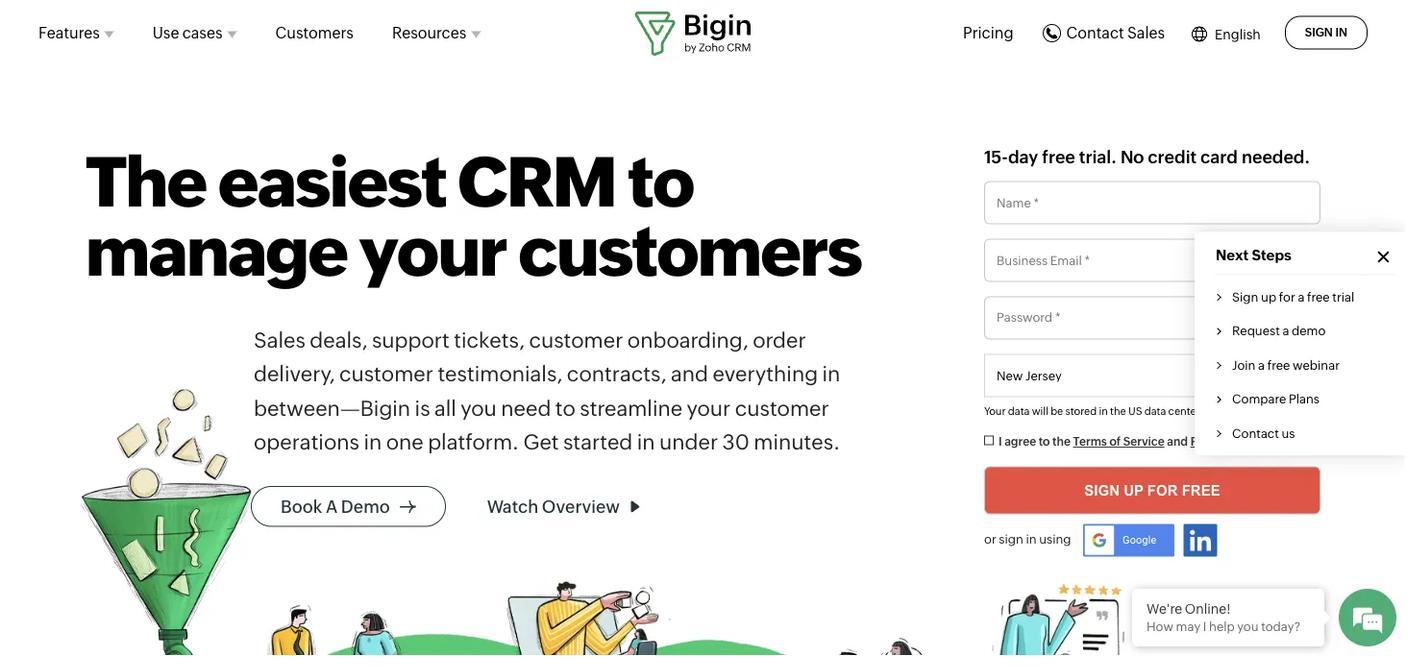 Task type: describe. For each thing, give the bounding box(es) containing it.
i agree to the terms of service and privacy policy .
[[999, 436, 1270, 449]]

software consulting
[[389, 144, 516, 159]]

contact us
[[1232, 426, 1295, 441]]

demo
[[341, 497, 390, 517]]

resources
[[392, 24, 467, 41]]

us
[[1129, 406, 1143, 418]]

we're online! how may i help you today?
[[1147, 602, 1301, 635]]

needed.
[[1242, 147, 1311, 167]]

0 horizontal spatial i
[[999, 436, 1002, 449]]

2 horizontal spatial to
[[1039, 436, 1050, 449]]

easiest
[[218, 142, 446, 222]]

of
[[1110, 436, 1121, 449]]

Business Email * text field
[[984, 239, 1321, 282]]

testimonials,
[[438, 362, 563, 387]]

join a free webinar
[[1232, 358, 1340, 373]]

in
[[1336, 26, 1348, 39]]

plans
[[1289, 392, 1320, 407]]

be
[[1051, 406, 1064, 418]]

a for demo
[[1283, 324, 1290, 338]]

customers
[[519, 211, 862, 291]]

book
[[281, 497, 323, 517]]

software
[[389, 144, 445, 159]]

is
[[415, 396, 430, 421]]

compare plans link
[[1232, 392, 1320, 407]]

contact sales
[[1067, 23, 1165, 41]]

sign
[[1305, 26, 1333, 39]]

overview
[[542, 497, 620, 517]]

we're
[[1147, 602, 1183, 617]]

management
[[364, 181, 447, 197]]

education link
[[365, 170, 555, 208]]

1 vertical spatial customer
[[339, 362, 434, 387]]

use cases link
[[153, 7, 237, 59]]

webinar
[[1293, 358, 1340, 373]]

sign
[[999, 533, 1024, 548]]

contact sales link
[[1043, 23, 1165, 42]]

free for webinar
[[1268, 358, 1291, 373]]

resources link
[[392, 7, 481, 59]]

pricing link
[[963, 21, 1014, 44]]

in right stored
[[1099, 406, 1108, 418]]

agree
[[1005, 436, 1036, 449]]

english
[[1215, 26, 1261, 42]]

trial.
[[1079, 147, 1117, 167]]

your data will be stored in the us data center.
[[984, 406, 1203, 418]]

us
[[1282, 426, 1295, 441]]

next steps
[[1216, 247, 1292, 264]]

join
[[1232, 358, 1256, 373]]

watch
[[487, 497, 539, 517]]

everything
[[713, 362, 818, 387]]

trial
[[1333, 290, 1355, 304]]

privacy
[[1191, 436, 1231, 449]]

center.
[[1169, 406, 1203, 418]]

your inside sales deals, support tickets, customer onboarding, order delivery, customer testimonials, contracts, and everything in between—bigin is all you need to streamline your customer operations in one platform. get started in under 30 minutes.
[[687, 396, 731, 421]]

crm
[[458, 142, 616, 222]]

may
[[1176, 620, 1201, 635]]

a for free
[[1259, 358, 1265, 373]]

consulting
[[448, 144, 516, 159]]

use
[[153, 24, 179, 41]]

sign in
[[1305, 26, 1348, 39]]

up
[[1261, 290, 1277, 304]]

service
[[1124, 436, 1165, 449]]

onboarding,
[[628, 328, 749, 353]]

sign up for a free trial
[[1232, 290, 1355, 304]]

steps
[[1252, 247, 1292, 264]]

education
[[389, 181, 452, 197]]

compare
[[1232, 392, 1287, 407]]

no
[[1121, 147, 1144, 167]]

contracts,
[[567, 362, 667, 387]]

use cases
[[153, 24, 223, 41]]

get
[[524, 430, 559, 454]]

you inside sales deals, support tickets, customer onboarding, order delivery, customer testimonials, contracts, and everything in between—bigin is all you need to streamline your customer operations in one platform. get started in under 30 minutes.
[[461, 396, 497, 421]]

connected pipelines
[[334, 144, 463, 159]]

order
[[753, 328, 806, 353]]

in right sign
[[1026, 533, 1037, 548]]

next
[[1216, 247, 1249, 264]]

demo
[[1292, 324, 1326, 338]]

help
[[1209, 620, 1235, 635]]

contact us link
[[1232, 426, 1295, 441]]

contact for contact us
[[1232, 426, 1279, 441]]

online!
[[1185, 602, 1231, 617]]

0 horizontal spatial the
[[1053, 436, 1071, 449]]

contact for contact sales
[[1067, 23, 1125, 41]]



Task type: vqa. For each thing, say whether or not it's contained in the screenshot.
or sign in using
yes



Task type: locate. For each thing, give the bounding box(es) containing it.
the left terms
[[1053, 436, 1071, 449]]

sales left english
[[1128, 23, 1165, 41]]

task management
[[334, 181, 447, 197]]

1 horizontal spatial customer
[[529, 328, 623, 353]]

in down streamline
[[637, 430, 655, 454]]

a right join
[[1259, 358, 1265, 373]]

pipelines
[[407, 144, 463, 159]]

manage
[[86, 211, 347, 291]]

1 vertical spatial to
[[555, 396, 576, 421]]

minutes.
[[754, 430, 841, 454]]

sales inside sales deals, support tickets, customer onboarding, order delivery, customer testimonials, contracts, and everything in between—bigin is all you need to streamline your customer operations in one platform. get started in under 30 minutes.
[[254, 328, 306, 353]]

in right everything
[[823, 362, 841, 387]]

connected pipelines link
[[310, 133, 562, 170]]

you inside we're online! how may i help you today?
[[1238, 620, 1259, 635]]

request a demo
[[1232, 324, 1326, 338]]

need
[[501, 396, 551, 421]]

0 horizontal spatial your
[[359, 211, 507, 291]]

deals,
[[310, 328, 368, 353]]

a right book
[[326, 497, 338, 517]]

2 vertical spatial to
[[1039, 436, 1050, 449]]

0 horizontal spatial to
[[555, 396, 576, 421]]

streamline
[[580, 396, 683, 421]]

the
[[1110, 406, 1127, 418], [1053, 436, 1071, 449]]

request
[[1232, 324, 1280, 338]]

sales up 'delivery,'
[[254, 328, 306, 353]]

sales deals, support tickets, customer onboarding, order delivery, customer testimonials, contracts, and everything in between—bigin is all you need to streamline your customer operations in one platform. get started in under 30 minutes.
[[254, 328, 841, 454]]

between—bigin
[[254, 396, 411, 421]]

join a free webinar link
[[1232, 358, 1340, 373]]

0 vertical spatial and
[[671, 362, 708, 387]]

0 vertical spatial sales
[[1128, 23, 1165, 41]]

customers link
[[275, 7, 354, 59]]

data left will
[[1008, 406, 1030, 418]]

1 horizontal spatial contact
[[1232, 426, 1279, 441]]

connected
[[334, 144, 404, 159]]

1 vertical spatial i
[[1203, 620, 1207, 635]]

using
[[1040, 533, 1072, 548]]

sign in link
[[1285, 16, 1368, 50]]

data right us
[[1145, 406, 1167, 418]]

contact
[[1067, 23, 1125, 41], [1232, 426, 1279, 441]]

Name * text field
[[984, 181, 1321, 224]]

support
[[372, 328, 450, 353]]

started
[[563, 430, 633, 454]]

all
[[435, 396, 457, 421]]

software consulting link
[[365, 133, 555, 170]]

0 horizontal spatial you
[[461, 396, 497, 421]]

and down center.
[[1167, 436, 1188, 449]]

sales
[[1128, 23, 1165, 41], [254, 328, 306, 353]]

2 horizontal spatial customer
[[735, 396, 829, 421]]

1 horizontal spatial i
[[1203, 620, 1207, 635]]

terms of service link
[[1073, 436, 1165, 449]]

1 horizontal spatial data
[[1145, 406, 1167, 418]]

0 vertical spatial contact
[[1067, 23, 1125, 41]]

free for trial.
[[1042, 147, 1076, 167]]

the
[[86, 142, 206, 222]]

data
[[1008, 406, 1030, 418], [1145, 406, 1167, 418]]

2 data from the left
[[1145, 406, 1167, 418]]

to inside the easiest crm to manage your customers
[[628, 142, 694, 222]]

your
[[984, 406, 1006, 418]]

0 vertical spatial you
[[461, 396, 497, 421]]

1 vertical spatial you
[[1238, 620, 1259, 635]]

0 horizontal spatial free
[[1042, 147, 1076, 167]]

a right the for
[[1298, 290, 1305, 304]]

request a demo link
[[1232, 324, 1326, 338]]

i left agree
[[999, 436, 1002, 449]]

today?
[[1261, 620, 1301, 635]]

bigin for everyone image
[[0, 390, 1404, 657]]

to inside sales deals, support tickets, customer onboarding, order delivery, customer testimonials, contracts, and everything in between—bigin is all you need to streamline your customer operations in one platform. get started in under 30 minutes.
[[555, 396, 576, 421]]

legal
[[389, 256, 423, 272]]

a for demo
[[326, 497, 338, 517]]

1 data from the left
[[1008, 406, 1030, 418]]

you right help
[[1238, 620, 1259, 635]]

i
[[999, 436, 1002, 449], [1203, 620, 1207, 635]]

0 vertical spatial i
[[999, 436, 1002, 449]]

0 horizontal spatial sales
[[254, 328, 306, 353]]

compare plans
[[1232, 392, 1320, 407]]

None submit
[[984, 467, 1321, 515]]

in
[[823, 362, 841, 387], [1099, 406, 1108, 418], [364, 430, 382, 454], [637, 430, 655, 454], [1026, 533, 1037, 548]]

customer up contracts,
[[529, 328, 623, 353]]

0 horizontal spatial contact
[[1067, 23, 1125, 41]]

1 vertical spatial your
[[687, 396, 731, 421]]

stored
[[1066, 406, 1097, 418]]

and down onboarding,
[[671, 362, 708, 387]]

credit
[[1148, 147, 1197, 167]]

1 horizontal spatial sales
[[1128, 23, 1165, 41]]

in left one
[[364, 430, 382, 454]]

for
[[1279, 290, 1296, 304]]

a
[[1298, 290, 1305, 304], [1283, 324, 1290, 338], [1259, 358, 1265, 373], [326, 497, 338, 517]]

features link
[[38, 7, 114, 59]]

free right the day
[[1042, 147, 1076, 167]]

i inside we're online! how may i help you today?
[[1203, 620, 1207, 635]]

or sign in using
[[984, 533, 1074, 548]]

terms
[[1073, 436, 1107, 449]]

a left demo
[[1283, 324, 1290, 338]]

0 vertical spatial customer
[[529, 328, 623, 353]]

operations
[[254, 430, 359, 454]]

2 vertical spatial customer
[[735, 396, 829, 421]]

2 horizontal spatial free
[[1308, 290, 1330, 304]]

0 vertical spatial your
[[359, 211, 507, 291]]

30
[[723, 430, 750, 454]]

0 vertical spatial the
[[1110, 406, 1127, 418]]

your down task management link
[[359, 211, 507, 291]]

platform.
[[428, 430, 519, 454]]

features
[[38, 24, 100, 41]]

1 vertical spatial contact
[[1232, 426, 1279, 441]]

under
[[660, 430, 718, 454]]

2 vertical spatial free
[[1268, 358, 1291, 373]]

0 horizontal spatial data
[[1008, 406, 1030, 418]]

privacy policy link
[[1191, 436, 1266, 449]]

will
[[1032, 406, 1049, 418]]

1 vertical spatial free
[[1308, 290, 1330, 304]]

customer up minutes.
[[735, 396, 829, 421]]

1 horizontal spatial your
[[687, 396, 731, 421]]

0 horizontal spatial customer
[[339, 362, 434, 387]]

customer
[[529, 328, 623, 353], [339, 362, 434, 387], [735, 396, 829, 421]]

book a demo
[[281, 497, 390, 517]]

delivery,
[[254, 362, 335, 387]]

you right 'all'
[[461, 396, 497, 421]]

customer down support
[[339, 362, 434, 387]]

card
[[1201, 147, 1238, 167]]

1 vertical spatial the
[[1053, 436, 1071, 449]]

tickets,
[[454, 328, 525, 353]]

your
[[359, 211, 507, 291], [687, 396, 731, 421]]

and
[[671, 362, 708, 387], [1167, 436, 1188, 449]]

book a demo link
[[251, 486, 446, 527]]

1 vertical spatial and
[[1167, 436, 1188, 449]]

and inside sales deals, support tickets, customer onboarding, order delivery, customer testimonials, contracts, and everything in between—bigin is all you need to streamline your customer operations in one platform. get started in under 30 minutes.
[[671, 362, 708, 387]]

15-day free trial. no credit card needed.
[[984, 147, 1311, 167]]

1 horizontal spatial free
[[1268, 358, 1291, 373]]

Password * password field
[[984, 297, 1321, 340]]

task management link
[[310, 170, 562, 208]]

day
[[1008, 147, 1039, 167]]

you
[[461, 396, 497, 421], [1238, 620, 1259, 635]]

0 vertical spatial to
[[628, 142, 694, 222]]

1 horizontal spatial the
[[1110, 406, 1127, 418]]

0 horizontal spatial and
[[671, 362, 708, 387]]

pricing
[[963, 24, 1014, 41]]

to
[[628, 142, 694, 222], [555, 396, 576, 421], [1039, 436, 1050, 449]]

free left trial
[[1308, 290, 1330, 304]]

your inside the easiest crm to manage your customers
[[359, 211, 507, 291]]

1 horizontal spatial and
[[1167, 436, 1188, 449]]

customers
[[275, 24, 354, 41]]

1 vertical spatial sales
[[254, 328, 306, 353]]

sign
[[1232, 290, 1259, 304]]

1 horizontal spatial you
[[1238, 620, 1259, 635]]

.
[[1266, 436, 1270, 449]]

zoho bigin logo image
[[634, 11, 754, 56]]

legal link
[[365, 245, 555, 283]]

0 vertical spatial free
[[1042, 147, 1076, 167]]

policy
[[1234, 436, 1266, 449]]

free down request a demo link
[[1268, 358, 1291, 373]]

a inside book a demo link
[[326, 497, 338, 517]]

i right may
[[1203, 620, 1207, 635]]

sales inside contact sales link
[[1128, 23, 1165, 41]]

how
[[1147, 620, 1174, 635]]

1 horizontal spatial to
[[628, 142, 694, 222]]

the left us
[[1110, 406, 1127, 418]]

your up under
[[687, 396, 731, 421]]



